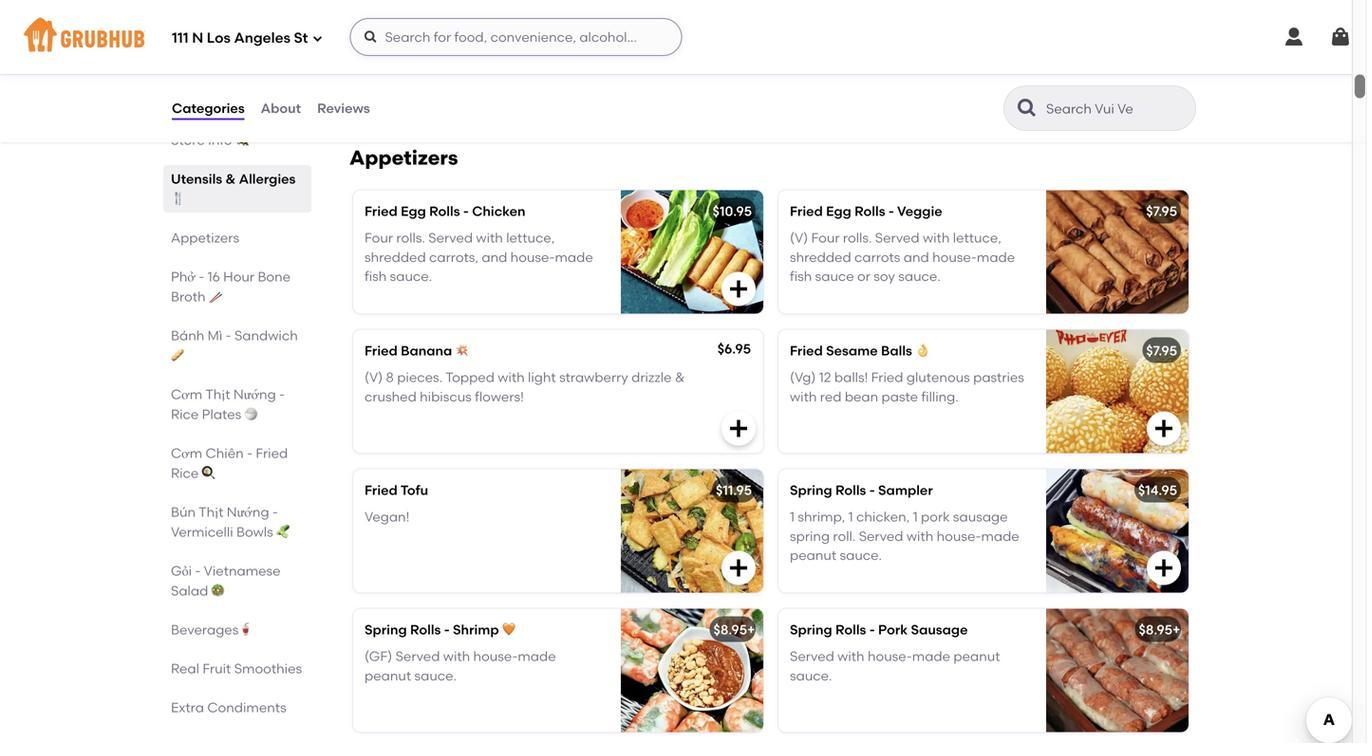 Task type: locate. For each thing, give the bounding box(es) containing it.
house- down the sausage on the right of page
[[937, 529, 982, 545]]

1 up the roll.
[[849, 509, 854, 525]]

0 horizontal spatial peanut
[[365, 668, 411, 684]]

+
[[748, 622, 756, 638], [1173, 622, 1181, 638]]

house- down 🧡
[[474, 649, 518, 665]]

sauce. down 'spring rolls - shrimp 🧡'
[[415, 668, 457, 684]]

main navigation navigation
[[0, 0, 1368, 74]]

0 vertical spatial nướng
[[234, 387, 276, 403]]

0 horizontal spatial appetizers
[[171, 230, 239, 246]]

and right 'carrots,'
[[482, 249, 508, 265]]

sesame
[[826, 343, 878, 359]]

egg up sauce
[[826, 203, 852, 219]]

house- down pork at bottom
[[868, 649, 913, 665]]

four inside (v) four rolls. served with lettuce, shredded carrots and house-made fish sauce or soy sauce.
[[812, 230, 840, 246]]

1 and from the left
[[482, 249, 508, 265]]

and
[[482, 249, 508, 265], [904, 249, 930, 265]]

0 horizontal spatial $8.95
[[714, 622, 748, 638]]

and right "carrots"
[[904, 249, 930, 265]]

light
[[528, 370, 556, 386]]

1 four from the left
[[365, 230, 393, 246]]

gỏi - vietnamese salad 🥗 tab
[[171, 561, 304, 601]]

0 horizontal spatial egg
[[401, 203, 426, 219]]

cơm for cơm thịt nướng - rice plates 🍚
[[171, 387, 202, 403]]

rolls. inside four rolls. served with lettuce, shredded carrots, and house-made fish sauce.
[[396, 230, 425, 246]]

(v) four rolls. served with lettuce, shredded carrots and house-made fish sauce or soy sauce.
[[790, 230, 1016, 285]]

1 $7.95 from the top
[[1147, 203, 1178, 219]]

tofu
[[401, 482, 428, 498]]

0 vertical spatial &
[[226, 171, 236, 187]]

1 horizontal spatial and
[[904, 249, 930, 265]]

$8.95 for served with house-made peanut sauce.
[[1139, 622, 1173, 638]]

served up 'carrots,'
[[429, 230, 473, 246]]

- right gỏi
[[195, 563, 201, 579]]

spring rolls - sampler image
[[1047, 470, 1189, 593]]

bún thịt nướng - vermicelli bowls 🥒
[[171, 504, 290, 540]]

1 + from the left
[[748, 622, 756, 638]]

1 vertical spatial (v)
[[365, 370, 383, 386]]

1 horizontal spatial shredded
[[790, 249, 852, 265]]

1 shrimp, 1 chicken, 1 pork sausage spring roll. served with house-made peanut sauce.
[[790, 509, 1020, 564]]

spring left pork at bottom
[[790, 622, 833, 638]]

egg up four rolls. served with lettuce, shredded carrots, and house-made fish sauce.
[[401, 203, 426, 219]]

& right utensils
[[226, 171, 236, 187]]

rice inside cơm thịt nướng - rice plates 🍚
[[171, 407, 199, 423]]

0 horizontal spatial four
[[365, 230, 393, 246]]

0 vertical spatial rice
[[171, 407, 199, 423]]

fish up fried banana 💥
[[365, 269, 387, 285]]

with down the (vg)
[[790, 389, 817, 405]]

rolls. down fried egg rolls - chicken
[[396, 230, 425, 246]]

$8.95
[[714, 622, 748, 638], [1139, 622, 1173, 638]]

- up 🥒
[[273, 504, 278, 521]]

1 horizontal spatial egg
[[826, 203, 852, 219]]

served up "carrots"
[[876, 230, 920, 246]]

- inside bánh mì - sandwich 🥖
[[226, 328, 231, 344]]

1 egg from the left
[[401, 203, 426, 219]]

rice
[[171, 407, 199, 423], [171, 465, 199, 482]]

fried sesame balls 👌
[[790, 343, 929, 359]]

1 horizontal spatial $8.95
[[1139, 622, 1173, 638]]

real fruit smoothies
[[171, 661, 302, 677]]

1 horizontal spatial $8.95 +
[[1139, 622, 1181, 638]]

1 left pork
[[913, 509, 918, 525]]

st
[[294, 30, 308, 47]]

filling.
[[922, 389, 959, 405]]

nướng
[[234, 387, 276, 403], [227, 504, 269, 521]]

chicken,
[[857, 509, 910, 525]]

cơm up 🍳
[[171, 445, 202, 462]]

fried for fried egg rolls - chicken
[[365, 203, 398, 219]]

0 horizontal spatial +
[[748, 622, 756, 638]]

fish left sauce
[[790, 269, 812, 285]]

fruit
[[203, 661, 231, 677]]

1 cơm from the top
[[171, 387, 202, 403]]

utensils & allergies 🍴 tab
[[171, 169, 304, 209]]

$8.95 for (gf) served with house-made peanut sauce.
[[714, 622, 748, 638]]

1 lettuce, from the left
[[506, 230, 555, 246]]

2 rolls. from the left
[[843, 230, 872, 246]]

2 and from the left
[[904, 249, 930, 265]]

spring for spring rolls - sampler
[[790, 482, 833, 498]]

1 horizontal spatial fish
[[790, 269, 812, 285]]

bánh mì - sandwich 🥖 tab
[[171, 326, 304, 366]]

1 horizontal spatial &
[[675, 370, 685, 386]]

fried for fried egg rolls - veggie
[[790, 203, 823, 219]]

- left pork at bottom
[[870, 622, 875, 638]]

with down 'spring rolls - shrimp 🧡'
[[443, 649, 470, 665]]

shrimp,
[[798, 509, 846, 525]]

rice for cơm thịt nướng - rice plates 🍚
[[171, 407, 199, 423]]

& right drizzle
[[675, 370, 685, 386]]

rice inside cơm chiên - fried rice 🍳
[[171, 465, 199, 482]]

fried sesame balls 👌 image
[[1047, 330, 1189, 453]]

hour
[[223, 269, 255, 285]]

- right mì
[[226, 328, 231, 344]]

condiments
[[207, 700, 287, 716]]

1 rice from the top
[[171, 407, 199, 423]]

house- inside served with house-made peanut sauce.
[[868, 649, 913, 665]]

0 horizontal spatial 1
[[790, 509, 795, 525]]

spring up shrimp,
[[790, 482, 833, 498]]

1 vertical spatial &
[[675, 370, 685, 386]]

rice left 🍳
[[171, 465, 199, 482]]

(v) left 8
[[365, 370, 383, 386]]

appetizers inside tab
[[171, 230, 239, 246]]

store info 🐝 tab
[[171, 130, 304, 150]]

rolls for spring rolls - pork sausage
[[836, 622, 867, 638]]

nướng inside the bún thịt nướng - vermicelli bowls 🥒
[[227, 504, 269, 521]]

sauce. down 'carrots,'
[[390, 269, 432, 285]]

with down the spring rolls - pork sausage
[[838, 649, 865, 665]]

(gf)
[[365, 649, 393, 665]]

house- down chicken
[[511, 249, 555, 265]]

(v) inside (v) 8 pieces. topped with light strawberry drizzle & crushed hibiscus flowers!
[[365, 370, 383, 386]]

peanut inside (gf) served with house-made peanut sauce.
[[365, 668, 411, 684]]

🥗
[[211, 583, 225, 599]]

served down 'spring rolls - shrimp 🧡'
[[396, 649, 440, 665]]

rolls up shrimp,
[[836, 482, 867, 498]]

fish
[[365, 269, 387, 285], [790, 269, 812, 285]]

with
[[476, 230, 503, 246], [923, 230, 950, 246], [498, 370, 525, 386], [790, 389, 817, 405], [907, 529, 934, 545], [443, 649, 470, 665], [838, 649, 865, 665]]

appetizers tab
[[171, 228, 304, 248]]

fried for fried banana 💥
[[365, 343, 398, 359]]

1 horizontal spatial 1
[[849, 509, 854, 525]]

house- inside four rolls. served with lettuce, shredded carrots, and house-made fish sauce.
[[511, 249, 555, 265]]

spring
[[790, 482, 833, 498], [365, 622, 407, 638], [790, 622, 833, 638]]

0 vertical spatial $7.95
[[1147, 203, 1178, 219]]

egg for four
[[826, 203, 852, 219]]

0 horizontal spatial $8.95 +
[[714, 622, 756, 638]]

cơm
[[171, 387, 202, 403], [171, 445, 202, 462]]

0 vertical spatial (v)
[[790, 230, 808, 246]]

rice left plates
[[171, 407, 199, 423]]

utensils
[[171, 171, 222, 187]]

cơm chiên - fried rice 🍳
[[171, 445, 288, 482]]

appetizers up 16
[[171, 230, 239, 246]]

(v)
[[790, 230, 808, 246], [365, 370, 383, 386]]

2 lettuce, from the left
[[953, 230, 1002, 246]]

vietnamese
[[204, 563, 281, 579]]

nướng inside cơm thịt nướng - rice plates 🍚
[[234, 387, 276, 403]]

thịt up plates
[[205, 387, 230, 403]]

0 horizontal spatial and
[[482, 249, 508, 265]]

nướng up 🍚
[[234, 387, 276, 403]]

1 vertical spatial $7.95
[[1147, 343, 1178, 359]]

1 vertical spatial peanut
[[954, 649, 1001, 665]]

appetizers up fried egg rolls - chicken
[[350, 146, 458, 170]]

(v) inside (v) four rolls. served with lettuce, shredded carrots and house-made fish sauce or soy sauce.
[[790, 230, 808, 246]]

shellfish allergy 🐚❌ button
[[353, 21, 764, 107]]

0 horizontal spatial &
[[226, 171, 236, 187]]

0 horizontal spatial fish
[[365, 269, 387, 285]]

mì
[[208, 328, 222, 344]]

1
[[790, 509, 795, 525], [849, 509, 854, 525], [913, 509, 918, 525]]

fried for fried tofu
[[365, 482, 398, 498]]

topped
[[446, 370, 495, 386]]

served inside four rolls. served with lettuce, shredded carrots, and house-made fish sauce.
[[429, 230, 473, 246]]

0 vertical spatial cơm
[[171, 387, 202, 403]]

veggie
[[898, 203, 943, 219]]

sauce. right soy on the right
[[899, 269, 941, 285]]

$8.95 +
[[714, 622, 756, 638], [1139, 622, 1181, 638]]

1 vertical spatial thịt
[[199, 504, 224, 521]]

🍴
[[171, 191, 184, 207]]

1 vertical spatial rice
[[171, 465, 199, 482]]

spring rolls - sampler
[[790, 482, 933, 498]]

1 $8.95 from the left
[[714, 622, 748, 638]]

$7.95
[[1147, 203, 1178, 219], [1147, 343, 1178, 359]]

0 vertical spatial peanut
[[790, 548, 837, 564]]

- down sandwich on the top of page
[[279, 387, 285, 403]]

and inside four rolls. served with lettuce, shredded carrots, and house-made fish sauce.
[[482, 249, 508, 265]]

made inside four rolls. served with lettuce, shredded carrots, and house-made fish sauce.
[[555, 249, 593, 265]]

bún thịt nướng - vermicelli bowls 🥒 tab
[[171, 502, 304, 542]]

cơm chiên - fried rice 🍳 tab
[[171, 444, 304, 483]]

thịt for bún
[[199, 504, 224, 521]]

Search for food, convenience, alcohol... search field
[[350, 18, 682, 56]]

with inside 1 shrimp, 1 chicken, 1 pork sausage spring roll. served with house-made peanut sauce.
[[907, 529, 934, 545]]

-
[[463, 203, 469, 219], [889, 203, 895, 219], [199, 269, 204, 285], [226, 328, 231, 344], [279, 387, 285, 403], [247, 445, 253, 462], [870, 482, 875, 498], [273, 504, 278, 521], [195, 563, 201, 579], [444, 622, 450, 638], [870, 622, 875, 638]]

1 shredded from the left
[[365, 249, 426, 265]]

cơm thịt nướng - rice plates 🍚
[[171, 387, 285, 423]]

12
[[819, 370, 832, 386]]

rolls left pork at bottom
[[836, 622, 867, 638]]

shredded inside (v) four rolls. served with lettuce, shredded carrots and house-made fish sauce or soy sauce.
[[790, 249, 852, 265]]

- inside gỏi - vietnamese salad 🥗
[[195, 563, 201, 579]]

2 vertical spatial peanut
[[365, 668, 411, 684]]

lettuce, inside four rolls. served with lettuce, shredded carrots, and house-made fish sauce.
[[506, 230, 555, 246]]

nướng for bowls
[[227, 504, 269, 521]]

bún
[[171, 504, 196, 521]]

crushed
[[365, 389, 417, 405]]

sauce.
[[390, 269, 432, 285], [899, 269, 941, 285], [840, 548, 882, 564], [415, 668, 457, 684], [790, 668, 833, 684]]

bánh mì - sandwich 🥖
[[171, 328, 298, 364]]

lettuce, inside (v) four rolls. served with lettuce, shredded carrots and house-made fish sauce or soy sauce.
[[953, 230, 1002, 246]]

1 horizontal spatial peanut
[[790, 548, 837, 564]]

2 + from the left
[[1173, 622, 1181, 638]]

sauce. inside served with house-made peanut sauce.
[[790, 668, 833, 684]]

spring rolls - pork sausage image
[[1047, 609, 1189, 733]]

(v) 8 pieces. topped with light strawberry drizzle & crushed hibiscus flowers!
[[365, 370, 685, 405]]

with inside served with house-made peanut sauce.
[[838, 649, 865, 665]]

1 vertical spatial appetizers
[[171, 230, 239, 246]]

(v) for (v) 8 pieces. topped with light strawberry drizzle & crushed hibiscus flowers!
[[365, 370, 383, 386]]

house- inside (v) four rolls. served with lettuce, shredded carrots and house-made fish sauce or soy sauce.
[[933, 249, 977, 265]]

rice for cơm chiên - fried rice 🍳
[[171, 465, 199, 482]]

2 fish from the left
[[790, 269, 812, 285]]

salad
[[171, 583, 208, 599]]

2 egg from the left
[[826, 203, 852, 219]]

red
[[820, 389, 842, 405]]

sandwich
[[235, 328, 298, 344]]

1 vertical spatial nướng
[[227, 504, 269, 521]]

peanut inside served with house-made peanut sauce.
[[954, 649, 1001, 665]]

0 horizontal spatial (v)
[[365, 370, 383, 386]]

bowls
[[236, 524, 273, 540]]

1 rolls. from the left
[[396, 230, 425, 246]]

0 vertical spatial thịt
[[205, 387, 230, 403]]

served down the spring rolls - pork sausage
[[790, 649, 835, 665]]

rolls.
[[396, 230, 425, 246], [843, 230, 872, 246]]

peanut down sausage
[[954, 649, 1001, 665]]

served down chicken, on the right bottom of the page
[[859, 529, 904, 545]]

four down fried egg rolls - chicken
[[365, 230, 393, 246]]

0 horizontal spatial shredded
[[365, 249, 426, 265]]

rolls. up "carrots"
[[843, 230, 872, 246]]

2 horizontal spatial 1
[[913, 509, 918, 525]]

fried tofu
[[365, 482, 428, 498]]

thịt for cơm
[[205, 387, 230, 403]]

with up flowers!
[[498, 370, 525, 386]]

pieces.
[[397, 370, 443, 386]]

2 $8.95 + from the left
[[1139, 622, 1181, 638]]

2 cơm from the top
[[171, 445, 202, 462]]

0 horizontal spatial rolls.
[[396, 230, 425, 246]]

made inside (gf) served with house-made peanut sauce.
[[518, 649, 556, 665]]

made
[[555, 249, 593, 265], [977, 249, 1016, 265], [982, 529, 1020, 545], [518, 649, 556, 665], [913, 649, 951, 665]]

(v) down fried egg rolls - veggie
[[790, 230, 808, 246]]

with down chicken
[[476, 230, 503, 246]]

1 horizontal spatial (v)
[[790, 230, 808, 246]]

1 vertical spatial cơm
[[171, 445, 202, 462]]

thịt up vermicelli
[[199, 504, 224, 521]]

2 four from the left
[[812, 230, 840, 246]]

2 horizontal spatial peanut
[[954, 649, 1001, 665]]

1 fish from the left
[[365, 269, 387, 285]]

cơm inside cơm chiên - fried rice 🍳
[[171, 445, 202, 462]]

utensils & allergies 🍴
[[171, 171, 296, 207]]

four up sauce
[[812, 230, 840, 246]]

1 horizontal spatial rolls.
[[843, 230, 872, 246]]

thịt inside the bún thịt nướng - vermicelli bowls 🥒
[[199, 504, 224, 521]]

🐚❌
[[503, 34, 530, 50]]

1 horizontal spatial four
[[812, 230, 840, 246]]

- right chiên
[[247, 445, 253, 462]]

spring up (gf) on the bottom
[[365, 622, 407, 638]]

&
[[226, 171, 236, 187], [675, 370, 685, 386]]

rolls for spring rolls - shrimp 🧡
[[410, 622, 441, 638]]

peanut down (gf) on the bottom
[[365, 668, 411, 684]]

(vg)
[[790, 370, 816, 386]]

rolls for spring rolls - sampler
[[836, 482, 867, 498]]

cơm down 🥖
[[171, 387, 202, 403]]

with inside four rolls. served with lettuce, shredded carrots, and house-made fish sauce.
[[476, 230, 503, 246]]

🧡
[[503, 622, 516, 638]]

- inside cơm chiên - fried rice 🍳
[[247, 445, 253, 462]]

1 up spring on the right bottom of page
[[790, 509, 795, 525]]

fried egg rolls - chicken image
[[621, 190, 764, 314]]

strawberry
[[560, 370, 629, 386]]

glutenous
[[907, 370, 971, 386]]

cơm inside cơm thịt nướng - rice plates 🍚
[[171, 387, 202, 403]]

svg image
[[1283, 26, 1306, 48], [312, 33, 323, 44], [728, 417, 750, 440], [728, 557, 750, 580]]

with down veggie
[[923, 230, 950, 246]]

$8.95 + for (gf) served with house-made peanut sauce.
[[714, 622, 756, 638]]

spring rolls - shrimp 🧡
[[365, 622, 516, 638]]

shredded left 'carrots,'
[[365, 249, 426, 265]]

house- down veggie
[[933, 249, 977, 265]]

2 $8.95 from the left
[[1139, 622, 1173, 638]]

peanut down spring on the right bottom of page
[[790, 548, 837, 564]]

2 shredded from the left
[[790, 249, 852, 265]]

nướng up the bowls
[[227, 504, 269, 521]]

1 horizontal spatial lettuce,
[[953, 230, 1002, 246]]

0 horizontal spatial lettuce,
[[506, 230, 555, 246]]

cơm thịt nướng - rice plates 🍚 tab
[[171, 385, 304, 425]]

thịt inside cơm thịt nướng - rice plates 🍚
[[205, 387, 230, 403]]

bean
[[845, 389, 879, 405]]

0 vertical spatial appetizers
[[350, 146, 458, 170]]

- left 16
[[199, 269, 204, 285]]

1 horizontal spatial appetizers
[[350, 146, 458, 170]]

rolls up (gf) served with house-made peanut sauce. in the left of the page
[[410, 622, 441, 638]]

sauce. down the spring rolls - pork sausage
[[790, 668, 833, 684]]

pork
[[879, 622, 908, 638]]

svg image
[[1330, 26, 1353, 48], [363, 29, 378, 45], [728, 71, 750, 93], [728, 278, 750, 300], [1153, 417, 1176, 440], [1153, 557, 1176, 580]]

served inside served with house-made peanut sauce.
[[790, 649, 835, 665]]

2 rice from the top
[[171, 465, 199, 482]]

shredded
[[365, 249, 426, 265], [790, 249, 852, 265]]

with down pork
[[907, 529, 934, 545]]

rolls. inside (v) four rolls. served with lettuce, shredded carrots and house-made fish sauce or soy sauce.
[[843, 230, 872, 246]]

2 $7.95 from the top
[[1147, 343, 1178, 359]]

1 horizontal spatial +
[[1173, 622, 1181, 638]]

1 $8.95 + from the left
[[714, 622, 756, 638]]

shredded up sauce
[[790, 249, 852, 265]]

fish inside four rolls. served with lettuce, shredded carrots, and house-made fish sauce.
[[365, 269, 387, 285]]

gỏi
[[171, 563, 192, 579]]

+ for (gf) served with house-made peanut sauce.
[[748, 622, 756, 638]]

🥢
[[209, 289, 222, 305]]

and inside (v) four rolls. served with lettuce, shredded carrots and house-made fish sauce or soy sauce.
[[904, 249, 930, 265]]

sauce. down the roll.
[[840, 548, 882, 564]]



Task type: vqa. For each thing, say whether or not it's contained in the screenshot.
Special requests may result in additional charges. Special
no



Task type: describe. For each thing, give the bounding box(es) containing it.
real fruit smoothies tab
[[171, 659, 304, 679]]

peanut inside 1 shrimp, 1 chicken, 1 pork sausage spring roll. served with house-made peanut sauce.
[[790, 548, 837, 564]]

or
[[858, 269, 871, 285]]

carrots,
[[429, 249, 479, 265]]

16
[[208, 269, 220, 285]]

info
[[208, 132, 232, 148]]

served inside 1 shrimp, 1 chicken, 1 pork sausage spring roll. served with house-made peanut sauce.
[[859, 529, 904, 545]]

👌
[[916, 343, 929, 359]]

Search Vui Ve search field
[[1045, 100, 1190, 118]]

$11.95
[[716, 482, 752, 498]]

banana
[[401, 343, 452, 359]]

served with house-made peanut sauce.
[[790, 649, 1001, 684]]

& inside utensils & allergies 🍴
[[226, 171, 236, 187]]

fried inside (vg) 12 balls! fried glutenous pastries with red bean paste filling.
[[872, 370, 904, 386]]

- inside the phở - 16 hour bone broth 🥢
[[199, 269, 204, 285]]

four rolls. served with lettuce, shredded carrots, and house-made fish sauce.
[[365, 230, 593, 285]]

🥖
[[171, 348, 184, 364]]

spring for spring rolls - pork sausage
[[790, 622, 833, 638]]

$8.95 + for served with house-made peanut sauce.
[[1139, 622, 1181, 638]]

balls
[[881, 343, 913, 359]]

allergies
[[239, 171, 296, 187]]

🥒
[[276, 524, 290, 540]]

store
[[171, 132, 205, 148]]

sauce. inside (v) four rolls. served with lettuce, shredded carrots and house-made fish sauce or soy sauce.
[[899, 269, 941, 285]]

$6.95
[[718, 341, 751, 357]]

- left chicken
[[463, 203, 469, 219]]

- up chicken, on the right bottom of the page
[[870, 482, 875, 498]]

with inside (v) four rolls. served with lettuce, shredded carrots and house-made fish sauce or soy sauce.
[[923, 230, 950, 246]]

fried banana 💥
[[365, 343, 469, 359]]

+ for served with house-made peanut sauce.
[[1173, 622, 1181, 638]]

fried inside cơm chiên - fried rice 🍳
[[256, 445, 288, 462]]

house- inside 1 shrimp, 1 chicken, 1 pork sausage spring roll. served with house-made peanut sauce.
[[937, 529, 982, 545]]

n
[[192, 30, 203, 47]]

8
[[386, 370, 394, 386]]

(v) for (v) four rolls. served with lettuce, shredded carrots and house-made fish sauce or soy sauce.
[[790, 230, 808, 246]]

fish inside (v) four rolls. served with lettuce, shredded carrots and house-made fish sauce or soy sauce.
[[790, 269, 812, 285]]

balls!
[[835, 370, 868, 386]]

🍳
[[202, 465, 215, 482]]

sauce. inside four rolls. served with lettuce, shredded carrots, and house-made fish sauce.
[[390, 269, 432, 285]]

plates
[[202, 407, 242, 423]]

- inside the bún thịt nướng - vermicelli bowls 🥒
[[273, 504, 278, 521]]

broth
[[171, 289, 206, 305]]

angeles
[[234, 30, 291, 47]]

four inside four rolls. served with lettuce, shredded carrots, and house-made fish sauce.
[[365, 230, 393, 246]]

roll.
[[833, 529, 856, 545]]

fried egg rolls - veggie image
[[1047, 190, 1189, 314]]

111 n los angeles st
[[172, 30, 308, 47]]

🐝
[[236, 132, 249, 148]]

reviews
[[317, 100, 370, 116]]

extra condiments tab
[[171, 698, 304, 718]]

sauce. inside 1 shrimp, 1 chicken, 1 pork sausage spring roll. served with house-made peanut sauce.
[[840, 548, 882, 564]]

- left veggie
[[889, 203, 895, 219]]

$7.95 for (v) four rolls. served with lettuce, shredded carrots and house-made fish sauce or soy sauce.
[[1147, 203, 1178, 219]]

reviews button
[[316, 74, 371, 142]]

111
[[172, 30, 189, 47]]

store info 🐝
[[171, 132, 249, 148]]

cơm for cơm chiên - fried rice 🍳
[[171, 445, 202, 462]]

beverages🥤 tab
[[171, 620, 304, 640]]

(vg) 12 balls! fried glutenous pastries with red bean paste filling.
[[790, 370, 1025, 405]]

served inside (gf) served with house-made peanut sauce.
[[396, 649, 440, 665]]

hibiscus
[[420, 389, 472, 405]]

chiên
[[206, 445, 244, 462]]

fried egg rolls - veggie
[[790, 203, 943, 219]]

rolls up "carrots"
[[855, 203, 886, 219]]

categories button
[[171, 74, 246, 142]]

made inside (v) four rolls. served with lettuce, shredded carrots and house-made fish sauce or soy sauce.
[[977, 249, 1016, 265]]

real
[[171, 661, 199, 677]]

los
[[207, 30, 231, 47]]

beverages🥤
[[171, 622, 252, 638]]

3 1 from the left
[[913, 509, 918, 525]]

sausage
[[954, 509, 1008, 525]]

spring
[[790, 529, 830, 545]]

sauce. inside (gf) served with house-made peanut sauce.
[[415, 668, 457, 684]]

& inside (v) 8 pieces. topped with light strawberry drizzle & crushed hibiscus flowers!
[[675, 370, 685, 386]]

🍚
[[245, 407, 258, 423]]

extra condiments
[[171, 700, 287, 716]]

about
[[261, 100, 301, 116]]

shellfish allergy 🐚❌
[[365, 34, 530, 50]]

nướng for plates
[[234, 387, 276, 403]]

2 1 from the left
[[849, 509, 854, 525]]

bone
[[258, 269, 291, 285]]

served inside (v) four rolls. served with lettuce, shredded carrots and house-made fish sauce or soy sauce.
[[876, 230, 920, 246]]

shredded inside four rolls. served with lettuce, shredded carrots, and house-made fish sauce.
[[365, 249, 426, 265]]

allergy
[[439, 34, 500, 50]]

vegan!
[[365, 509, 410, 525]]

phở - 16 hour bone broth 🥢 tab
[[171, 267, 304, 307]]

1 1 from the left
[[790, 509, 795, 525]]

categories
[[172, 100, 245, 116]]

- inside cơm thịt nướng - rice plates 🍚
[[279, 387, 285, 403]]

phở - 16 hour bone broth 🥢
[[171, 269, 291, 305]]

pastries
[[974, 370, 1025, 386]]

with inside (vg) 12 balls! fried glutenous pastries with red bean paste filling.
[[790, 389, 817, 405]]

spring rolls - shrimp 🧡 image
[[621, 609, 764, 733]]

house- inside (gf) served with house-made peanut sauce.
[[474, 649, 518, 665]]

rolls up 'carrots,'
[[430, 203, 460, 219]]

fried egg rolls - chicken
[[365, 203, 526, 219]]

$10.95
[[713, 203, 752, 219]]

gỏi - vietnamese salad 🥗
[[171, 563, 281, 599]]

fried for fried sesame balls 👌
[[790, 343, 823, 359]]

flowers!
[[475, 389, 524, 405]]

extra
[[171, 700, 204, 716]]

sampler
[[879, 482, 933, 498]]

egg for rolls.
[[401, 203, 426, 219]]

spring for spring rolls - shrimp 🧡
[[365, 622, 407, 638]]

- left shrimp
[[444, 622, 450, 638]]

vermicelli
[[171, 524, 233, 540]]

sauce
[[816, 269, 855, 285]]

$7.95 for (vg) 12 balls! fried glutenous pastries with red bean paste filling.
[[1147, 343, 1178, 359]]

with inside (v) 8 pieces. topped with light strawberry drizzle & crushed hibiscus flowers!
[[498, 370, 525, 386]]

$14.95
[[1139, 482, 1178, 498]]

💥
[[456, 343, 469, 359]]

made inside 1 shrimp, 1 chicken, 1 pork sausage spring roll. served with house-made peanut sauce.
[[982, 529, 1020, 545]]

with inside (gf) served with house-made peanut sauce.
[[443, 649, 470, 665]]

phở
[[171, 269, 196, 285]]

made inside served with house-made peanut sauce.
[[913, 649, 951, 665]]

search icon image
[[1016, 97, 1039, 120]]

chicken
[[472, 203, 526, 219]]

carrots
[[855, 249, 901, 265]]

smoothies
[[234, 661, 302, 677]]

drizzle
[[632, 370, 672, 386]]

pork
[[921, 509, 950, 525]]

fried tofu image
[[621, 470, 764, 593]]



